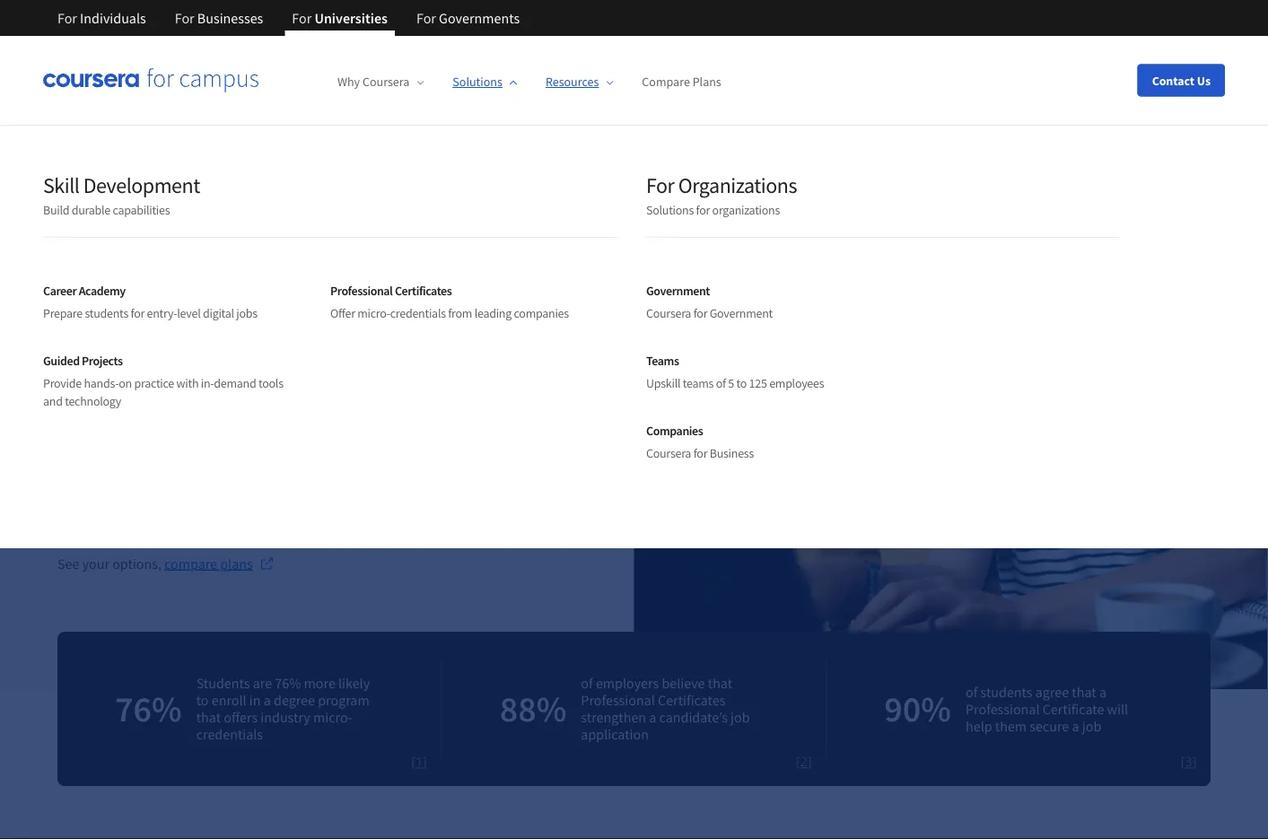 Task type: locate. For each thing, give the bounding box(es) containing it.
them
[[481, 379, 519, 402], [996, 718, 1027, 735]]

1 vertical spatial more
[[304, 675, 336, 693]]

1 ] from the left
[[423, 753, 427, 771]]

to right 5
[[737, 375, 747, 392]]

of inside teams upskill teams of 5 to 125 employees
[[716, 375, 726, 392]]

program
[[318, 692, 370, 710]]

0 horizontal spatial 76%
[[115, 687, 182, 732]]

enroll
[[212, 692, 247, 710]]

1 horizontal spatial in-
[[269, 379, 288, 402]]

0 horizontal spatial in-
[[201, 375, 214, 392]]

compare plans link
[[164, 553, 275, 575]]

in
[[250, 692, 261, 710]]

] for 90%
[[1193, 753, 1197, 771]]

for left universities
[[292, 9, 312, 27]]

0 vertical spatial them
[[481, 379, 519, 402]]

more left likely
[[304, 675, 336, 693]]

micro- right 'offer'
[[358, 305, 390, 321]]

1 horizontal spatial 76%
[[275, 675, 301, 693]]

1 vertical spatial coursera
[[647, 305, 692, 321]]

for inside companies coursera for business
[[694, 445, 708, 462]]

76% right are
[[275, 675, 301, 693]]

that inside students are 76% more likely to enroll in a degree program that offers industry micro- credentials
[[196, 709, 221, 727]]

2 horizontal spatial ]
[[1193, 753, 1197, 771]]

0 horizontal spatial and
[[43, 393, 63, 410]]

universities
[[315, 9, 388, 27]]

3
[[1186, 753, 1193, 771]]

a right 'strengthen'
[[650, 709, 657, 727]]

88%
[[500, 687, 567, 732]]

1 horizontal spatial ]
[[808, 753, 812, 771]]

for left the individuals
[[57, 9, 77, 27]]

1 horizontal spatial demand
[[288, 379, 349, 402]]

and down the provide
[[43, 393, 63, 410]]

solutions inside for organizations solutions for organizations
[[647, 202, 694, 218]]

more up tools
[[221, 291, 344, 363]]

0 horizontal spatial professional
[[330, 282, 393, 299]]

with inside guided projects provide hands-on practice with in-demand tools and technology
[[176, 375, 199, 392]]

coursera down companies
[[647, 445, 692, 462]]

for inside for organizations solutions for organizations
[[647, 172, 675, 198]]

success.
[[57, 406, 116, 429]]

companies
[[647, 423, 703, 439]]

to inside strengthen employability to attract more students
[[386, 233, 434, 305]]

that left offers
[[196, 709, 221, 727]]

0 horizontal spatial solutions
[[453, 74, 503, 90]]

1 vertical spatial credentials
[[196, 726, 263, 744]]

0 vertical spatial certificates
[[395, 282, 452, 299]]

hands-
[[84, 375, 119, 392]]

1 [ from the left
[[412, 753, 416, 771]]

for inside equip students with the most in-demand skills and prepare them for job success.
[[522, 379, 542, 402]]

0 vertical spatial credentials
[[390, 305, 446, 321]]

guided projects provide hands-on practice with in-demand tools and technology
[[43, 352, 284, 410]]

that inside of students agree that a professional certificate will help them secure a job
[[1073, 683, 1097, 701]]

0 horizontal spatial demand
[[214, 375, 256, 392]]

1 vertical spatial certificates
[[658, 692, 726, 710]]

0 vertical spatial solutions
[[453, 74, 503, 90]]

plans
[[220, 555, 253, 573]]

job
[[545, 379, 568, 402], [731, 709, 750, 727], [1083, 718, 1102, 735]]

1 vertical spatial solutions
[[647, 202, 694, 218]]

certificates right 'strengthen'
[[658, 692, 726, 710]]

with
[[176, 375, 199, 392], [168, 379, 200, 402]]

government up teams upskill teams of 5 to 125 employees
[[710, 305, 773, 321]]

resources
[[546, 74, 599, 90]]

0 horizontal spatial [
[[412, 753, 416, 771]]

why coursera
[[338, 74, 410, 90]]

of inside of employers believe that professional certificates strengthen a candidate's job application
[[581, 675, 593, 693]]

[ for 76%
[[412, 753, 416, 771]]

1 horizontal spatial solutions
[[647, 202, 694, 218]]

credentials down enroll
[[196, 726, 263, 744]]

for left businesses
[[175, 9, 195, 27]]

in- right the most
[[269, 379, 288, 402]]

students inside "career academy prepare students for entry-level digital jobs"
[[85, 305, 128, 321]]

for down companies
[[522, 379, 542, 402]]

equip
[[57, 379, 99, 402]]

in- inside equip students with the most in-demand skills and prepare them for job success.
[[269, 379, 288, 402]]

entry-
[[147, 305, 177, 321]]

leading
[[475, 305, 512, 321]]

2 [ from the left
[[797, 753, 801, 771]]

for
[[696, 202, 710, 218], [131, 305, 145, 321], [694, 305, 708, 321], [522, 379, 542, 402], [694, 445, 708, 462]]

and right skills
[[390, 379, 418, 402]]

job inside of students agree that a professional certificate will help them secure a job
[[1083, 718, 1102, 735]]

1 horizontal spatial credentials
[[390, 305, 446, 321]]

1 horizontal spatial [
[[797, 753, 801, 771]]

2 horizontal spatial job
[[1083, 718, 1102, 735]]

job right candidate's
[[731, 709, 750, 727]]

solutions link
[[453, 74, 517, 90]]

in- left the most
[[201, 375, 214, 392]]

job inside of employers believe that professional certificates strengthen a candidate's job application
[[731, 709, 750, 727]]

professional up 'offer'
[[330, 282, 393, 299]]

0 horizontal spatial micro-
[[313, 709, 353, 727]]

and inside equip students with the most in-demand skills and prepare them for job success.
[[390, 379, 418, 402]]

micro- down likely
[[313, 709, 353, 727]]

them right help
[[996, 718, 1027, 735]]

secure
[[1030, 718, 1070, 735]]

for down organizations
[[696, 202, 710, 218]]

2 vertical spatial coursera
[[647, 445, 692, 462]]

1 horizontal spatial of
[[716, 375, 726, 392]]

application
[[581, 726, 649, 744]]

1 horizontal spatial that
[[708, 675, 733, 693]]

0 horizontal spatial of
[[581, 675, 593, 693]]

for left entry-
[[131, 305, 145, 321]]

that right believe
[[708, 675, 733, 693]]

micro-
[[358, 305, 390, 321], [313, 709, 353, 727]]

coursera for companies coursera for business
[[647, 445, 692, 462]]

] for 76%
[[423, 753, 427, 771]]

candidate's
[[660, 709, 728, 727]]

contact us button
[[1138, 64, 1226, 97]]

provide
[[43, 375, 82, 392]]

[ for 88%
[[797, 753, 801, 771]]

of left employers
[[581, 675, 593, 693]]

2 horizontal spatial to
[[737, 375, 747, 392]]

credentials left from
[[390, 305, 446, 321]]

for for governments
[[417, 9, 436, 27]]

1 vertical spatial government
[[710, 305, 773, 321]]

0 vertical spatial more
[[221, 291, 344, 363]]

demand left tools
[[214, 375, 256, 392]]

durable
[[72, 202, 110, 218]]

1 horizontal spatial job
[[731, 709, 750, 727]]

see
[[57, 555, 79, 573]]

90%
[[885, 687, 952, 732]]

them inside of students agree that a professional certificate will help them secure a job
[[996, 718, 1027, 735]]

coursera for government coursera for government
[[647, 305, 692, 321]]

jobs
[[236, 305, 258, 321]]

micro- inside students are 76% more likely to enroll in a degree program that offers industry micro- credentials
[[313, 709, 353, 727]]

1 horizontal spatial certificates
[[658, 692, 726, 710]]

3 ] from the left
[[1193, 753, 1197, 771]]

government up the teams
[[647, 282, 710, 299]]

0 horizontal spatial them
[[481, 379, 519, 402]]

for for organizations
[[647, 172, 675, 198]]

0 horizontal spatial job
[[545, 379, 568, 402]]

to left from
[[386, 233, 434, 305]]

1 vertical spatial to
[[737, 375, 747, 392]]

that inside of employers believe that professional certificates strengthen a candidate's job application
[[708, 675, 733, 693]]

coursera up the teams
[[647, 305, 692, 321]]

to inside students are 76% more likely to enroll in a degree program that offers industry micro- credentials
[[196, 692, 209, 710]]

2 ] from the left
[[808, 753, 812, 771]]

on
[[119, 375, 132, 392]]

of left 5
[[716, 375, 726, 392]]

0 vertical spatial coursera
[[363, 74, 410, 90]]

1 vertical spatial micro-
[[313, 709, 353, 727]]

guided
[[43, 352, 80, 369]]

2 horizontal spatial professional
[[966, 700, 1040, 718]]

teams
[[683, 375, 714, 392]]

and
[[390, 379, 418, 402], [43, 393, 63, 410]]

0 horizontal spatial to
[[196, 692, 209, 710]]

compare plans
[[164, 555, 253, 573]]

business
[[710, 445, 754, 462]]

job left the will
[[1083, 718, 1102, 735]]

2 horizontal spatial of
[[966, 683, 978, 701]]

certificates up from
[[395, 282, 452, 299]]

them right prepare
[[481, 379, 519, 402]]

job down companies
[[545, 379, 568, 402]]

solutions down organizations
[[647, 202, 694, 218]]

solutions down 'governments'
[[453, 74, 503, 90]]

[ 1 ]
[[412, 753, 427, 771]]

demand right tools
[[288, 379, 349, 402]]

1 vertical spatial them
[[996, 718, 1027, 735]]

that
[[708, 675, 733, 693], [1073, 683, 1097, 701], [196, 709, 221, 727]]

credentials inside students are 76% more likely to enroll in a degree program that offers industry micro- credentials
[[196, 726, 263, 744]]

teams
[[647, 352, 679, 369]]

strengthen
[[57, 176, 317, 248]]

2 horizontal spatial that
[[1073, 683, 1097, 701]]

[ 3 ]
[[1182, 753, 1197, 771]]

for left 'governments'
[[417, 9, 436, 27]]

1 horizontal spatial professional
[[581, 692, 655, 710]]

that right agree
[[1073, 683, 1097, 701]]

in- inside guided projects provide hands-on practice with in-demand tools and technology
[[201, 375, 214, 392]]

us
[[1198, 72, 1211, 88]]

0 horizontal spatial certificates
[[395, 282, 452, 299]]

2 horizontal spatial [
[[1182, 753, 1186, 771]]

contact
[[1153, 72, 1195, 88]]

from
[[448, 305, 473, 321]]

compare plans
[[642, 74, 722, 90]]

a
[[1100, 683, 1107, 701], [264, 692, 271, 710], [650, 709, 657, 727], [1073, 718, 1080, 735]]

of for 90%
[[966, 683, 978, 701]]

strengthen employability to attract more students
[[57, 176, 555, 363]]

equip students with the most in-demand skills and prepare them for job success.
[[57, 379, 568, 429]]

0 horizontal spatial ]
[[423, 753, 427, 771]]

3 [ from the left
[[1182, 753, 1186, 771]]

students are 76% more likely to enroll in a degree program that offers industry micro- credentials
[[196, 675, 370, 744]]

of
[[716, 375, 726, 392], [581, 675, 593, 693], [966, 683, 978, 701]]

for up teams upskill teams of 5 to 125 employees
[[694, 305, 708, 321]]

students inside strengthen employability to attract more students
[[353, 291, 555, 363]]

them inside equip students with the most in-demand skills and prepare them for job success.
[[481, 379, 519, 402]]

5
[[729, 375, 735, 392]]

prepare
[[421, 379, 478, 402]]

projects
[[82, 352, 123, 369]]

coursera inside 'government coursera for government'
[[647, 305, 692, 321]]

1 horizontal spatial micro-
[[358, 305, 390, 321]]

2 vertical spatial to
[[196, 692, 209, 710]]

to inside teams upskill teams of 5 to 125 employees
[[737, 375, 747, 392]]

professional up the "application" at the bottom
[[581, 692, 655, 710]]

for left organizations
[[647, 172, 675, 198]]

[ 2 ]
[[797, 753, 812, 771]]

offer
[[330, 305, 355, 321]]

for left business
[[694, 445, 708, 462]]

to
[[386, 233, 434, 305], [737, 375, 747, 392], [196, 692, 209, 710]]

a right in
[[264, 692, 271, 710]]

0 horizontal spatial credentials
[[196, 726, 263, 744]]

of inside of students agree that a professional certificate will help them secure a job
[[966, 683, 978, 701]]

0 horizontal spatial that
[[196, 709, 221, 727]]

compare plans link
[[642, 74, 722, 90]]

125
[[749, 375, 767, 392]]

0 vertical spatial to
[[386, 233, 434, 305]]

coursera inside companies coursera for business
[[647, 445, 692, 462]]

contact us
[[1153, 72, 1211, 88]]

76% inside students are 76% more likely to enroll in a degree program that offers industry micro- credentials
[[275, 675, 301, 693]]

76% left students
[[115, 687, 182, 732]]

job inside equip students with the most in-demand skills and prepare them for job success.
[[545, 379, 568, 402]]

demand inside equip students with the most in-demand skills and prepare them for job success.
[[288, 379, 349, 402]]

in-
[[201, 375, 214, 392], [269, 379, 288, 402]]

0 vertical spatial government
[[647, 282, 710, 299]]

strengthen
[[581, 709, 647, 727]]

of up help
[[966, 683, 978, 701]]

0 vertical spatial micro-
[[358, 305, 390, 321]]

more inside students are 76% more likely to enroll in a degree program that offers industry micro- credentials
[[304, 675, 336, 693]]

1 horizontal spatial them
[[996, 718, 1027, 735]]

professional left certificate
[[966, 700, 1040, 718]]

1 horizontal spatial to
[[386, 233, 434, 305]]

certificates
[[395, 282, 452, 299], [658, 692, 726, 710]]

to left enroll
[[196, 692, 209, 710]]

skill
[[43, 172, 79, 198]]

coursera right why
[[363, 74, 410, 90]]

1 horizontal spatial and
[[390, 379, 418, 402]]

plans
[[693, 74, 722, 90]]

more inside strengthen employability to attract more students
[[221, 291, 344, 363]]

government coursera for government
[[647, 282, 773, 321]]

for for universities
[[292, 9, 312, 27]]

]
[[423, 753, 427, 771], [808, 753, 812, 771], [1193, 753, 1197, 771]]

students
[[353, 291, 555, 363], [85, 305, 128, 321], [102, 379, 165, 402], [981, 683, 1033, 701]]

most
[[230, 379, 266, 402]]



Task type: describe. For each thing, give the bounding box(es) containing it.
for inside "career academy prepare students for entry-level digital jobs"
[[131, 305, 145, 321]]

for universities
[[292, 9, 388, 27]]

a right the secure
[[1073, 718, 1080, 735]]

teams upskill teams of 5 to 125 employees
[[647, 352, 825, 392]]

capabilities
[[113, 202, 170, 218]]

coursera for why coursera
[[363, 74, 410, 90]]

organizations
[[679, 172, 797, 198]]

businesses
[[197, 9, 263, 27]]

governments
[[439, 9, 520, 27]]

see your options,
[[57, 555, 164, 573]]

job for 90%
[[1083, 718, 1102, 735]]

students inside equip students with the most in-demand skills and prepare them for job success.
[[102, 379, 165, 402]]

for for individuals
[[57, 9, 77, 27]]

professional inside professional certificates offer micro-credentials from leading companies
[[330, 282, 393, 299]]

employees
[[770, 375, 825, 392]]

to for students are 76% more likely to enroll in a degree program that offers industry micro- credentials
[[196, 692, 209, 710]]

upskill
[[647, 375, 681, 392]]

2
[[801, 753, 808, 771]]

professional inside of employers believe that professional certificates strengthen a candidate's job application
[[581, 692, 655, 710]]

career
[[43, 282, 77, 299]]

degree
[[274, 692, 315, 710]]

are
[[253, 675, 272, 693]]

1
[[416, 753, 423, 771]]

for for businesses
[[175, 9, 195, 27]]

industry
[[261, 709, 311, 727]]

certificate
[[1043, 700, 1105, 718]]

employers
[[596, 675, 659, 693]]

why
[[338, 74, 360, 90]]

professional inside of students agree that a professional certificate will help them secure a job
[[966, 700, 1040, 718]]

organizations
[[713, 202, 780, 218]]

for individuals
[[57, 9, 146, 27]]

professional certificates offer micro-credentials from leading companies
[[330, 282, 569, 321]]

likely
[[339, 675, 370, 693]]

micro- inside professional certificates offer micro-credentials from leading companies
[[358, 305, 390, 321]]

that for 90%
[[1073, 683, 1097, 701]]

job for strengthen employability to attract more students
[[545, 379, 568, 402]]

certificates inside professional certificates offer micro-credentials from leading companies
[[395, 282, 452, 299]]

believe
[[662, 675, 705, 693]]

certificates inside of employers believe that professional certificates strengthen a candidate's job application
[[658, 692, 726, 710]]

credentials inside professional certificates offer micro-credentials from leading companies
[[390, 305, 446, 321]]

offers
[[224, 709, 258, 727]]

with inside equip students with the most in-demand skills and prepare them for job success.
[[168, 379, 200, 402]]

and inside guided projects provide hands-on practice with in-demand tools and technology
[[43, 393, 63, 410]]

digital
[[203, 305, 234, 321]]

compare
[[642, 74, 690, 90]]

level
[[177, 305, 201, 321]]

for businesses
[[175, 9, 263, 27]]

companies
[[514, 305, 569, 321]]

help
[[966, 718, 993, 735]]

to for teams upskill teams of 5 to 125 employees
[[737, 375, 747, 392]]

why coursera link
[[338, 74, 424, 90]]

for organizations solutions for organizations
[[647, 172, 797, 218]]

individuals
[[80, 9, 146, 27]]

tools
[[259, 375, 284, 392]]

a inside of employers believe that professional certificates strengthen a candidate's job application
[[650, 709, 657, 727]]

career academy prepare students for entry-level digital jobs
[[43, 282, 258, 321]]

attract
[[57, 291, 211, 363]]

skills
[[352, 379, 387, 402]]

of for 88%
[[581, 675, 593, 693]]

that for 88%
[[708, 675, 733, 693]]

employability
[[57, 233, 376, 305]]

coursera for campus image
[[43, 68, 259, 93]]

resources link
[[546, 74, 614, 90]]

students inside of students agree that a professional certificate will help them secure a job
[[981, 683, 1033, 701]]

compare
[[164, 555, 217, 573]]

development
[[83, 172, 200, 198]]

banner navigation
[[43, 0, 534, 36]]

for governments
[[417, 9, 520, 27]]

will
[[1108, 700, 1129, 718]]

students
[[196, 675, 250, 693]]

[ for 90%
[[1182, 753, 1186, 771]]

your
[[82, 555, 110, 573]]

for inside 'government coursera for government'
[[694, 305, 708, 321]]

prepare
[[43, 305, 83, 321]]

for inside for organizations solutions for organizations
[[696, 202, 710, 218]]

a left the will
[[1100, 683, 1107, 701]]

technology
[[65, 393, 121, 410]]

the
[[203, 379, 226, 402]]

of students agree that a professional certificate will help them secure a job
[[966, 683, 1129, 735]]

build
[[43, 202, 69, 218]]

companies coursera for business
[[647, 423, 754, 462]]

a inside students are 76% more likely to enroll in a degree program that offers industry micro- credentials
[[264, 692, 271, 710]]

options,
[[112, 555, 162, 573]]

academy
[[79, 282, 126, 299]]

of employers believe that professional certificates strengthen a candidate's job application
[[581, 675, 750, 744]]

practice
[[134, 375, 174, 392]]

agree
[[1036, 683, 1070, 701]]

] for 88%
[[808, 753, 812, 771]]

demand inside guided projects provide hands-on practice with in-demand tools and technology
[[214, 375, 256, 392]]



Task type: vqa. For each thing, say whether or not it's contained in the screenshot.
For Individuals
yes



